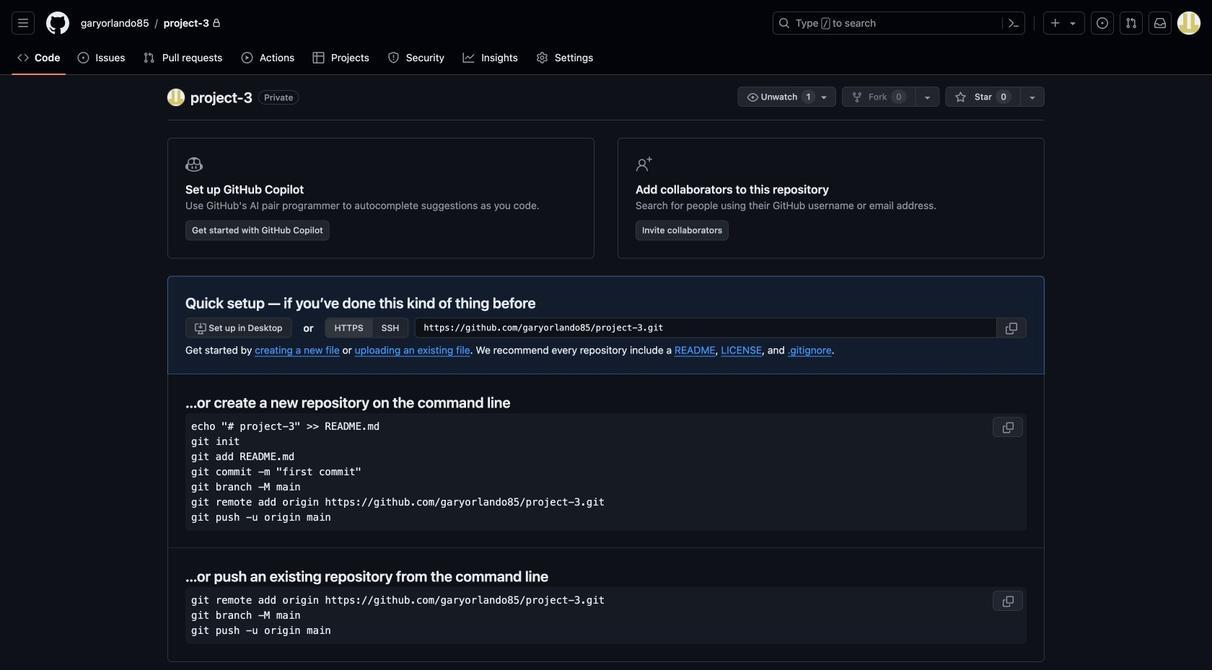 Task type: describe. For each thing, give the bounding box(es) containing it.
lock image
[[212, 19, 221, 27]]

2 copy to clipboard image from the top
[[1003, 596, 1014, 608]]

gear image
[[537, 52, 548, 64]]

person add image
[[636, 156, 653, 173]]

eye image
[[748, 92, 759, 103]]

code image
[[17, 52, 29, 64]]

Clone URL text field
[[415, 318, 998, 338]]

git pull request image for issue opened image
[[1126, 17, 1138, 29]]

copilot image
[[186, 156, 203, 173]]

graph image
[[463, 52, 475, 64]]

add this repository to a list image
[[1027, 92, 1039, 103]]

repo forked image
[[852, 92, 863, 103]]

shield image
[[388, 52, 399, 64]]

homepage image
[[46, 12, 69, 35]]

inbox image
[[1155, 17, 1167, 29]]

triangle down image
[[1068, 17, 1079, 29]]

command palette image
[[1009, 17, 1020, 29]]



Task type: vqa. For each thing, say whether or not it's contained in the screenshot.
Homepage IMAGE
yes



Task type: locate. For each thing, give the bounding box(es) containing it.
issue opened image
[[78, 52, 89, 64]]

copy to clipboard image
[[1006, 323, 1018, 335]]

0 vertical spatial git pull request image
[[1126, 17, 1138, 29]]

git pull request image right issue opened image
[[1126, 17, 1138, 29]]

1 copy to clipboard image from the top
[[1003, 422, 1014, 434]]

0 vertical spatial copy to clipboard image
[[1003, 422, 1014, 434]]

issue opened image
[[1097, 17, 1109, 29]]

see your forks of this repository image
[[922, 92, 934, 103]]

play image
[[242, 52, 253, 64]]

1 vertical spatial copy to clipboard image
[[1003, 596, 1014, 608]]

table image
[[313, 52, 325, 64]]

1 vertical spatial git pull request image
[[143, 52, 155, 64]]

0 users starred this repository element
[[996, 90, 1012, 104]]

star image
[[956, 92, 967, 103]]

0 horizontal spatial git pull request image
[[143, 52, 155, 64]]

owner avatar image
[[167, 89, 185, 106]]

list
[[75, 12, 765, 35]]

git pull request image
[[1126, 17, 1138, 29], [143, 52, 155, 64]]

1 horizontal spatial git pull request image
[[1126, 17, 1138, 29]]

git pull request image for issue opened icon
[[143, 52, 155, 64]]

desktop download image
[[195, 323, 206, 335]]

copy to clipboard image
[[1003, 422, 1014, 434], [1003, 596, 1014, 608]]

git pull request image right issue opened icon
[[143, 52, 155, 64]]

banner
[[0, 0, 1213, 75]]



